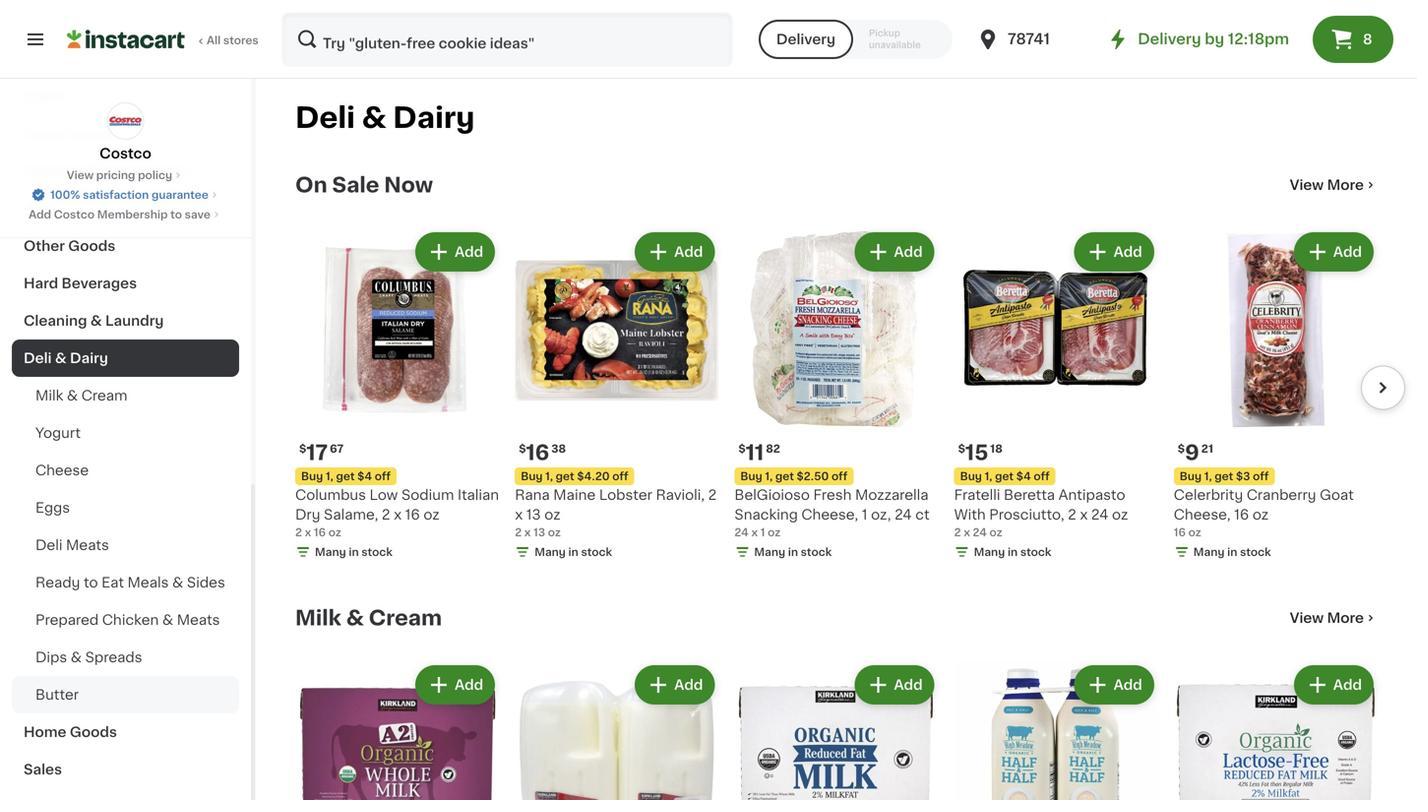 Task type: describe. For each thing, give the bounding box(es) containing it.
stock for 15
[[1021, 547, 1052, 558]]

delivery by 12:18pm link
[[1107, 28, 1289, 51]]

sides
[[187, 576, 225, 590]]

1 horizontal spatial to
[[170, 209, 182, 220]]

on sale now link
[[295, 173, 433, 197]]

goods for paper goods
[[69, 127, 116, 141]]

oz down maine
[[548, 527, 561, 538]]

delivery for delivery by 12:18pm
[[1138, 32, 1201, 46]]

deli meats
[[35, 538, 109, 552]]

prepared chicken & meats
[[35, 613, 220, 627]]

2 down rana
[[515, 527, 522, 538]]

9
[[1185, 443, 1200, 463]]

buy 1, get $4.20 off
[[521, 471, 629, 482]]

24 down antipasto
[[1091, 508, 1109, 522]]

1 horizontal spatial deli & dairy
[[295, 104, 475, 132]]

cleaning & laundry link
[[12, 302, 239, 340]]

mozzarella
[[855, 488, 929, 502]]

yogurt
[[35, 426, 81, 440]]

celerbrity
[[1174, 488, 1243, 502]]

view pricing policy link
[[67, 167, 184, 183]]

fresh
[[814, 488, 852, 502]]

$4.20
[[577, 471, 610, 482]]

cheese, inside belgioioso fresh mozzarella snacking cheese, 1 oz, 24 ct 24 x 1 oz
[[802, 508, 858, 522]]

0 vertical spatial 13
[[526, 508, 541, 522]]

product group containing 15
[[954, 228, 1158, 564]]

buy for 17
[[301, 471, 323, 482]]

more for milk & cream
[[1327, 611, 1364, 625]]

oz down prosciutto,
[[990, 527, 1003, 538]]

stock for 11
[[801, 547, 832, 558]]

many for 11
[[754, 547, 786, 558]]

stock for 9
[[1240, 547, 1271, 558]]

$ 16 38
[[519, 443, 566, 463]]

all stores link
[[67, 12, 260, 67]]

2 down with
[[954, 527, 961, 538]]

ready to eat meals & sides link
[[12, 564, 239, 601]]

costco link
[[100, 102, 151, 163]]

eggs link
[[12, 489, 239, 527]]

0 vertical spatial milk & cream link
[[12, 377, 239, 414]]

1 horizontal spatial milk & cream
[[295, 608, 442, 628]]

many for 16
[[535, 547, 566, 558]]

$3
[[1236, 471, 1250, 482]]

get for 15
[[995, 471, 1014, 482]]

$2.50
[[797, 471, 829, 482]]

1, for 16
[[545, 471, 553, 482]]

dips
[[35, 651, 67, 664]]

dairy inside deli & dairy link
[[70, 351, 108, 365]]

sodium
[[402, 488, 454, 502]]

hard beverages link
[[12, 265, 239, 302]]

in for 16
[[568, 547, 579, 558]]

1 horizontal spatial milk
[[295, 608, 341, 628]]

belgioioso fresh mozzarella snacking cheese, 1 oz, 24 ct 24 x 1 oz
[[735, 488, 930, 538]]

meats inside "link"
[[177, 613, 220, 627]]

now
[[384, 175, 433, 195]]

home
[[24, 725, 66, 739]]

cheese link
[[12, 452, 239, 489]]

get for 16
[[556, 471, 574, 482]]

pricing
[[96, 170, 135, 181]]

home goods
[[24, 725, 117, 739]]

paper goods
[[24, 127, 116, 141]]

many in stock for 16
[[535, 547, 612, 558]]

cleaning
[[24, 314, 87, 328]]

dry
[[295, 508, 320, 522]]

0 vertical spatial dairy
[[393, 104, 475, 132]]

all
[[207, 35, 221, 46]]

beverages
[[62, 277, 137, 290]]

get for 11
[[775, 471, 794, 482]]

salame,
[[324, 508, 378, 522]]

many in stock for 15
[[974, 547, 1052, 558]]

goat
[[1320, 488, 1354, 502]]

$ 9 21
[[1178, 443, 1214, 463]]

15
[[966, 443, 989, 463]]

$ for 9
[[1178, 444, 1185, 454]]

1 vertical spatial to
[[84, 576, 98, 590]]

0 horizontal spatial cream
[[81, 389, 127, 403]]

ready to eat meals & sides
[[35, 576, 225, 590]]

buy for 11
[[741, 471, 763, 482]]

16 down $3
[[1234, 508, 1249, 522]]

goods for home goods
[[70, 725, 117, 739]]

buy 1, get $2.50 off
[[741, 471, 848, 482]]

prepared
[[35, 613, 99, 627]]

oz down salame,
[[328, 527, 341, 538]]

1 horizontal spatial costco
[[100, 147, 151, 160]]

fratelli beretta antipasto with prosciutto, 2 x 24 oz 2 x 24 oz
[[954, 488, 1128, 538]]

health & personal care link
[[12, 153, 239, 190]]

8 button
[[1313, 16, 1394, 63]]

24 left ct
[[895, 508, 912, 522]]

yogurt link
[[12, 414, 239, 452]]

item carousel region
[[295, 220, 1406, 575]]

health
[[24, 164, 71, 178]]

product group containing 11
[[735, 228, 939, 564]]

2 down dry
[[295, 527, 302, 538]]

1, for 15
[[985, 471, 993, 482]]

costco logo image
[[107, 102, 144, 140]]

stock for 17
[[361, 547, 393, 558]]

deli meats link
[[12, 527, 239, 564]]

in for 15
[[1008, 547, 1018, 558]]

24 down snacking
[[735, 527, 749, 538]]

view more link for cream
[[1290, 608, 1378, 628]]

off for 11
[[832, 471, 848, 482]]

82
[[766, 444, 780, 454]]

health & personal care
[[24, 164, 189, 178]]

get for 9
[[1215, 471, 1234, 482]]

0 vertical spatial milk
[[35, 389, 63, 403]]

78741 button
[[976, 12, 1095, 67]]

fratelli
[[954, 488, 1000, 502]]

add costco membership to save link
[[29, 207, 222, 222]]

service type group
[[759, 20, 953, 59]]

cheese
[[35, 464, 89, 477]]

rana
[[515, 488, 550, 502]]

lobster
[[599, 488, 652, 502]]

38
[[551, 444, 566, 454]]

buy 1, get $3 off
[[1180, 471, 1269, 482]]

deli & dairy link
[[12, 340, 239, 377]]

$ for 16
[[519, 444, 526, 454]]

by
[[1205, 32, 1225, 46]]

x inside belgioioso fresh mozzarella snacking cheese, 1 oz, 24 ct 24 x 1 oz
[[751, 527, 758, 538]]

12:18pm
[[1228, 32, 1289, 46]]

save
[[185, 209, 211, 220]]

low
[[370, 488, 398, 502]]

care
[[155, 164, 189, 178]]

belgioioso
[[735, 488, 810, 502]]

$ for 15
[[958, 444, 966, 454]]

columbus low sodium italian dry salame, 2 x 16 oz 2 x 16 oz
[[295, 488, 499, 538]]

celerbrity cranberry goat cheese, 16 oz 16 oz
[[1174, 488, 1354, 538]]

buy for 9
[[1180, 471, 1202, 482]]

paper goods link
[[12, 115, 239, 153]]

stock for 16
[[581, 547, 612, 558]]

78741
[[1008, 32, 1050, 46]]

oz down rana
[[545, 508, 561, 522]]

1 vertical spatial 1
[[761, 527, 765, 538]]

ct
[[916, 508, 930, 522]]

in for 9
[[1228, 547, 1238, 558]]

off for 16
[[613, 471, 629, 482]]

100% satisfaction guarantee button
[[31, 183, 220, 203]]

stores
[[223, 35, 259, 46]]

18
[[990, 444, 1003, 454]]

in for 17
[[349, 547, 359, 558]]

on
[[295, 175, 327, 195]]

hard
[[24, 277, 58, 290]]

sales
[[24, 763, 62, 777]]



Task type: locate. For each thing, give the bounding box(es) containing it.
0 vertical spatial meats
[[66, 538, 109, 552]]

4 many in stock from the left
[[974, 547, 1052, 558]]

1, up the columbus
[[326, 471, 333, 482]]

$
[[299, 444, 306, 454], [739, 444, 746, 454], [519, 444, 526, 454], [958, 444, 966, 454], [1178, 444, 1185, 454]]

1 vertical spatial deli & dairy
[[24, 351, 108, 365]]

deli & dairy down cleaning
[[24, 351, 108, 365]]

3 get from the left
[[556, 471, 574, 482]]

$ for 11
[[739, 444, 746, 454]]

buy 1, get $4 off up the columbus
[[301, 471, 391, 482]]

meats up eat
[[66, 538, 109, 552]]

1 vertical spatial dairy
[[70, 351, 108, 365]]

1 horizontal spatial cream
[[369, 608, 442, 628]]

butter
[[35, 688, 79, 702]]

milk & cream
[[35, 389, 127, 403], [295, 608, 442, 628]]

3 in from the left
[[568, 547, 579, 558]]

1, up fratelli
[[985, 471, 993, 482]]

1 1, from the left
[[326, 471, 333, 482]]

3 $ from the left
[[519, 444, 526, 454]]

4 in from the left
[[1008, 547, 1018, 558]]

1 vertical spatial more
[[1327, 611, 1364, 625]]

$ inside "$ 17 67"
[[299, 444, 306, 454]]

deli up the 'on'
[[295, 104, 355, 132]]

in down snacking
[[788, 547, 798, 558]]

buy for 16
[[521, 471, 543, 482]]

sale
[[332, 175, 379, 195]]

policy
[[138, 170, 172, 181]]

0 vertical spatial milk & cream
[[35, 389, 127, 403]]

many down salame,
[[315, 547, 346, 558]]

1 vertical spatial view more
[[1290, 611, 1364, 625]]

5 many in stock from the left
[[1194, 547, 1271, 558]]

to down guarantee
[[170, 209, 182, 220]]

4 1, from the left
[[985, 471, 993, 482]]

1 $ from the left
[[299, 444, 306, 454]]

oz down cranberry
[[1253, 508, 1269, 522]]

many in stock down maine
[[535, 547, 612, 558]]

1 horizontal spatial meats
[[177, 613, 220, 627]]

2 vertical spatial deli
[[35, 538, 62, 552]]

5 1, from the left
[[1205, 471, 1212, 482]]

1 view more link from the top
[[1290, 175, 1378, 195]]

1, for 11
[[765, 471, 773, 482]]

1 off from the left
[[375, 471, 391, 482]]

off up the fresh
[[832, 471, 848, 482]]

0 vertical spatial to
[[170, 209, 182, 220]]

cheese, inside celerbrity cranberry goat cheese, 16 oz 16 oz
[[1174, 508, 1231, 522]]

product group containing 9
[[1174, 228, 1378, 564]]

1 vertical spatial milk
[[295, 608, 341, 628]]

1 down snacking
[[761, 527, 765, 538]]

with
[[954, 508, 986, 522]]

italian
[[458, 488, 499, 502]]

buy down 9
[[1180, 471, 1202, 482]]

5 off from the left
[[1253, 471, 1269, 482]]

oz down celerbrity
[[1189, 527, 1202, 538]]

2 1, from the left
[[765, 471, 773, 482]]

0 horizontal spatial to
[[84, 576, 98, 590]]

1, down $ 16 38
[[545, 471, 553, 482]]

1 vertical spatial meats
[[177, 613, 220, 627]]

deli & dairy
[[295, 104, 475, 132], [24, 351, 108, 365]]

1 horizontal spatial cheese,
[[1174, 508, 1231, 522]]

milk & cream link
[[12, 377, 239, 414], [295, 606, 442, 630]]

deli down cleaning
[[24, 351, 52, 365]]

other goods link
[[12, 227, 239, 265]]

wine
[[24, 202, 59, 216]]

dips & spreads
[[35, 651, 142, 664]]

delivery button
[[759, 20, 853, 59]]

1 in from the left
[[349, 547, 359, 558]]

$4 up low
[[357, 471, 372, 482]]

1 vertical spatial deli
[[24, 351, 52, 365]]

1 horizontal spatial buy 1, get $4 off
[[960, 471, 1050, 482]]

1 vertical spatial view more link
[[1290, 608, 1378, 628]]

goods up health & personal care
[[69, 127, 116, 141]]

5 get from the left
[[1215, 471, 1234, 482]]

2 off from the left
[[832, 471, 848, 482]]

0 vertical spatial more
[[1327, 178, 1364, 192]]

home goods link
[[12, 714, 239, 751]]

stock down prosciutto,
[[1021, 547, 1052, 558]]

& inside "link"
[[162, 613, 173, 627]]

dips & spreads link
[[12, 639, 239, 676]]

liquor link
[[12, 78, 239, 115]]

many down snacking
[[754, 547, 786, 558]]

add
[[29, 209, 51, 220], [455, 245, 483, 259], [674, 245, 703, 259], [894, 245, 923, 259], [1114, 245, 1143, 259], [1333, 245, 1362, 259], [455, 678, 483, 692], [674, 678, 703, 692], [894, 678, 923, 692], [1114, 678, 1143, 692], [1333, 678, 1362, 692]]

oz down sodium on the bottom of page
[[424, 508, 440, 522]]

1 vertical spatial goods
[[68, 239, 115, 253]]

2 down antipasto
[[1068, 508, 1077, 522]]

2 vertical spatial goods
[[70, 725, 117, 739]]

costco down 100%
[[54, 209, 95, 220]]

many for 17
[[315, 547, 346, 558]]

other goods
[[24, 239, 115, 253]]

2 $ from the left
[[739, 444, 746, 454]]

many in stock for 17
[[315, 547, 393, 558]]

get left $3
[[1215, 471, 1234, 482]]

1 stock from the left
[[361, 547, 393, 558]]

1 more from the top
[[1327, 178, 1364, 192]]

ravioli,
[[656, 488, 705, 502]]

goods right home
[[70, 725, 117, 739]]

0 horizontal spatial $4
[[357, 471, 372, 482]]

maine
[[553, 488, 596, 502]]

add costco membership to save
[[29, 209, 211, 220]]

cranberry
[[1247, 488, 1317, 502]]

2 down low
[[382, 508, 390, 522]]

2 many in stock from the left
[[754, 547, 832, 558]]

many for 15
[[974, 547, 1005, 558]]

0 vertical spatial cream
[[81, 389, 127, 403]]

17
[[306, 443, 328, 463]]

0 vertical spatial costco
[[100, 147, 151, 160]]

21
[[1202, 444, 1214, 454]]

11
[[746, 443, 764, 463]]

off right $3
[[1253, 471, 1269, 482]]

stock down rana maine lobster ravioli, 2 x 13 oz 2 x 13 oz
[[581, 547, 612, 558]]

other
[[24, 239, 65, 253]]

3 many in stock from the left
[[535, 547, 612, 558]]

24
[[895, 508, 912, 522], [1091, 508, 1109, 522], [735, 527, 749, 538], [973, 527, 987, 538]]

deli & dairy up on sale now link
[[295, 104, 475, 132]]

2 in from the left
[[788, 547, 798, 558]]

0 horizontal spatial milk & cream
[[35, 389, 127, 403]]

0 horizontal spatial costco
[[54, 209, 95, 220]]

1 buy from the left
[[301, 471, 323, 482]]

deli down eggs
[[35, 538, 62, 552]]

1 horizontal spatial milk & cream link
[[295, 606, 442, 630]]

0 horizontal spatial buy 1, get $4 off
[[301, 471, 391, 482]]

get up the columbus
[[336, 471, 355, 482]]

view for milk & cream
[[1290, 611, 1324, 625]]

view pricing policy
[[67, 170, 172, 181]]

2 get from the left
[[775, 471, 794, 482]]

8
[[1363, 32, 1373, 46]]

cheese, down celerbrity
[[1174, 508, 1231, 522]]

buy down "11"
[[741, 471, 763, 482]]

stock down celerbrity cranberry goat cheese, 16 oz 16 oz
[[1240, 547, 1271, 558]]

dairy
[[393, 104, 475, 132], [70, 351, 108, 365]]

$ inside $ 11 82
[[739, 444, 746, 454]]

4 get from the left
[[995, 471, 1014, 482]]

in down maine
[[568, 547, 579, 558]]

liquor
[[24, 90, 69, 103]]

$ left 21
[[1178, 444, 1185, 454]]

laundry
[[105, 314, 164, 328]]

instacart logo image
[[67, 28, 185, 51]]

1 horizontal spatial dairy
[[393, 104, 475, 132]]

$ left 38
[[519, 444, 526, 454]]

antipasto
[[1059, 488, 1126, 502]]

dairy up now
[[393, 104, 475, 132]]

3 buy from the left
[[521, 471, 543, 482]]

$ inside $ 15 18
[[958, 444, 966, 454]]

1 horizontal spatial delivery
[[1138, 32, 1201, 46]]

16 left 38
[[526, 443, 549, 463]]

to left eat
[[84, 576, 98, 590]]

16 down sodium on the bottom of page
[[405, 508, 420, 522]]

0 horizontal spatial delivery
[[776, 32, 836, 46]]

4 stock from the left
[[1021, 547, 1052, 558]]

many for 9
[[1194, 547, 1225, 558]]

2 many from the left
[[754, 547, 786, 558]]

meats
[[66, 538, 109, 552], [177, 613, 220, 627]]

view more link for now
[[1290, 175, 1378, 195]]

cream
[[81, 389, 127, 403], [369, 608, 442, 628]]

5 $ from the left
[[1178, 444, 1185, 454]]

buy up rana
[[521, 471, 543, 482]]

get for 17
[[336, 471, 355, 482]]

0 vertical spatial deli & dairy
[[295, 104, 475, 132]]

$ left 82 at the right bottom
[[739, 444, 746, 454]]

1, for 9
[[1205, 471, 1212, 482]]

many down with
[[974, 547, 1005, 558]]

eggs
[[35, 501, 70, 515]]

spreads
[[85, 651, 142, 664]]

sales link
[[12, 751, 239, 788]]

delivery for delivery
[[776, 32, 836, 46]]

many in stock down prosciutto,
[[974, 547, 1052, 558]]

meats inside 'link'
[[66, 538, 109, 552]]

0 horizontal spatial cheese,
[[802, 508, 858, 522]]

many in stock for 9
[[1194, 547, 1271, 558]]

3 1, from the left
[[545, 471, 553, 482]]

1 vertical spatial cream
[[369, 608, 442, 628]]

cheese,
[[802, 508, 858, 522], [1174, 508, 1231, 522]]

1 $4 from the left
[[357, 471, 372, 482]]

5 buy from the left
[[1180, 471, 1202, 482]]

$4 for 15
[[1017, 471, 1031, 482]]

4 buy from the left
[[960, 471, 982, 482]]

product group containing 17
[[295, 228, 499, 564]]

view for on sale now
[[1290, 178, 1324, 192]]

1
[[862, 508, 868, 522], [761, 527, 765, 538]]

24 down with
[[973, 527, 987, 538]]

hard beverages
[[24, 277, 137, 290]]

0 horizontal spatial deli & dairy
[[24, 351, 108, 365]]

4 $ from the left
[[958, 444, 966, 454]]

$ left 18
[[958, 444, 966, 454]]

1 cheese, from the left
[[802, 508, 858, 522]]

1 vertical spatial costco
[[54, 209, 95, 220]]

3 many from the left
[[535, 547, 566, 558]]

5 stock from the left
[[1240, 547, 1271, 558]]

0 vertical spatial goods
[[69, 127, 116, 141]]

deli for deli & dairy link
[[24, 351, 52, 365]]

$4 for 17
[[357, 471, 372, 482]]

1 buy 1, get $4 off from the left
[[301, 471, 391, 482]]

16 down dry
[[314, 527, 326, 538]]

1 get from the left
[[336, 471, 355, 482]]

100%
[[50, 189, 80, 200]]

0 horizontal spatial milk & cream link
[[12, 377, 239, 414]]

2 more from the top
[[1327, 611, 1364, 625]]

16 down celerbrity
[[1174, 527, 1186, 538]]

milk
[[35, 389, 63, 403], [295, 608, 341, 628]]

$4
[[357, 471, 372, 482], [1017, 471, 1031, 482]]

100% satisfaction guarantee
[[50, 189, 209, 200]]

eat
[[102, 576, 124, 590]]

many down rana
[[535, 547, 566, 558]]

1 many from the left
[[315, 547, 346, 558]]

off up lobster
[[613, 471, 629, 482]]

many in stock for 11
[[754, 547, 832, 558]]

view more for on sale now
[[1290, 178, 1364, 192]]

deli for deli meats 'link'
[[35, 538, 62, 552]]

5 many from the left
[[1194, 547, 1225, 558]]

meals
[[128, 576, 169, 590]]

butter link
[[12, 676, 239, 714]]

Search field
[[283, 14, 731, 65]]

$ 15 18
[[958, 443, 1003, 463]]

in down prosciutto,
[[1008, 547, 1018, 558]]

product group containing 16
[[515, 228, 719, 564]]

oz inside belgioioso fresh mozzarella snacking cheese, 1 oz, 24 ct 24 x 1 oz
[[768, 527, 781, 538]]

$ left 67
[[299, 444, 306, 454]]

oz down snacking
[[768, 527, 781, 538]]

$ inside $ 9 21
[[1178, 444, 1185, 454]]

$ 11 82
[[739, 443, 780, 463]]

1 vertical spatial 13
[[534, 527, 545, 538]]

0 vertical spatial deli
[[295, 104, 355, 132]]

wine link
[[12, 190, 239, 227]]

1 left oz,
[[862, 508, 868, 522]]

membership
[[97, 209, 168, 220]]

0 horizontal spatial 1
[[761, 527, 765, 538]]

1 many in stock from the left
[[315, 547, 393, 558]]

x
[[394, 508, 402, 522], [515, 508, 523, 522], [1080, 508, 1088, 522], [305, 527, 311, 538], [751, 527, 758, 538], [524, 527, 531, 538], [964, 527, 970, 538]]

2 right the ravioli,
[[708, 488, 717, 502]]

get up belgioioso
[[775, 471, 794, 482]]

2 stock from the left
[[801, 547, 832, 558]]

1 vertical spatial milk & cream link
[[295, 606, 442, 630]]

4 off from the left
[[1034, 471, 1050, 482]]

2 view more from the top
[[1290, 611, 1364, 625]]

dairy down cleaning & laundry
[[70, 351, 108, 365]]

1 horizontal spatial $4
[[1017, 471, 1031, 482]]

3 off from the left
[[613, 471, 629, 482]]

5 in from the left
[[1228, 547, 1238, 558]]

view more link
[[1290, 175, 1378, 195], [1290, 608, 1378, 628]]

2
[[708, 488, 717, 502], [382, 508, 390, 522], [1068, 508, 1077, 522], [295, 527, 302, 538], [515, 527, 522, 538], [954, 527, 961, 538]]

delivery inside button
[[776, 32, 836, 46]]

buy up fratelli
[[960, 471, 982, 482]]

buy 1, get $4 off for 17
[[301, 471, 391, 482]]

0 horizontal spatial milk
[[35, 389, 63, 403]]

buy
[[301, 471, 323, 482], [741, 471, 763, 482], [521, 471, 543, 482], [960, 471, 982, 482], [1180, 471, 1202, 482]]

$ inside $ 16 38
[[519, 444, 526, 454]]

off up beretta
[[1034, 471, 1050, 482]]

beretta
[[1004, 488, 1055, 502]]

off for 15
[[1034, 471, 1050, 482]]

1 view more from the top
[[1290, 178, 1364, 192]]

$4 up beretta
[[1017, 471, 1031, 482]]

1, for 17
[[326, 471, 333, 482]]

more for on sale now
[[1327, 178, 1364, 192]]

2 $4 from the left
[[1017, 471, 1031, 482]]

get
[[336, 471, 355, 482], [775, 471, 794, 482], [556, 471, 574, 482], [995, 471, 1014, 482], [1215, 471, 1234, 482]]

0 vertical spatial 1
[[862, 508, 868, 522]]

off for 17
[[375, 471, 391, 482]]

off up low
[[375, 471, 391, 482]]

1 vertical spatial milk & cream
[[295, 608, 442, 628]]

2 cheese, from the left
[[1174, 508, 1231, 522]]

columbus
[[295, 488, 366, 502]]

many down celerbrity
[[1194, 547, 1225, 558]]

deli inside 'link'
[[35, 538, 62, 552]]

0 horizontal spatial dairy
[[70, 351, 108, 365]]

None search field
[[282, 12, 733, 67]]

get down 18
[[995, 471, 1014, 482]]

many
[[315, 547, 346, 558], [754, 547, 786, 558], [535, 547, 566, 558], [974, 547, 1005, 558], [1194, 547, 1225, 558]]

rana maine lobster ravioli, 2 x 13 oz 2 x 13 oz
[[515, 488, 717, 538]]

&
[[362, 104, 386, 132], [74, 164, 86, 178], [90, 314, 102, 328], [55, 351, 66, 365], [67, 389, 78, 403], [172, 576, 183, 590], [346, 608, 364, 628], [162, 613, 173, 627], [71, 651, 82, 664]]

0 vertical spatial view more link
[[1290, 175, 1378, 195]]

buy 1, get $4 off down 18
[[960, 471, 1050, 482]]

2 buy 1, get $4 off from the left
[[960, 471, 1050, 482]]

cleaning & laundry
[[24, 314, 164, 328]]

stock down belgioioso fresh mozzarella snacking cheese, 1 oz, 24 ct 24 x 1 oz
[[801, 547, 832, 558]]

ready
[[35, 576, 80, 590]]

0 horizontal spatial meats
[[66, 538, 109, 552]]

off
[[375, 471, 391, 482], [832, 471, 848, 482], [613, 471, 629, 482], [1034, 471, 1050, 482], [1253, 471, 1269, 482]]

1, up celerbrity
[[1205, 471, 1212, 482]]

meats down sides
[[177, 613, 220, 627]]

in down celerbrity cranberry goat cheese, 16 oz 16 oz
[[1228, 547, 1238, 558]]

many in stock down salame,
[[315, 547, 393, 558]]

delivery by 12:18pm
[[1138, 32, 1289, 46]]

delivery
[[1138, 32, 1201, 46], [776, 32, 836, 46]]

on sale now
[[295, 175, 433, 195]]

in for 11
[[788, 547, 798, 558]]

product group
[[295, 228, 499, 564], [515, 228, 719, 564], [735, 228, 939, 564], [954, 228, 1158, 564], [1174, 228, 1378, 564], [295, 661, 499, 800], [515, 661, 719, 800], [735, 661, 939, 800], [954, 661, 1158, 800], [1174, 661, 1378, 800]]

goods for other goods
[[68, 239, 115, 253]]

in down salame,
[[349, 547, 359, 558]]

2 buy from the left
[[741, 471, 763, 482]]

off for 9
[[1253, 471, 1269, 482]]

oz down antipasto
[[1112, 508, 1128, 522]]

3 stock from the left
[[581, 547, 612, 558]]

stock down columbus low sodium italian dry salame, 2 x 16 oz 2 x 16 oz
[[361, 547, 393, 558]]

paper
[[24, 127, 65, 141]]

many in stock down celerbrity cranberry goat cheese, 16 oz 16 oz
[[1194, 547, 1271, 558]]

$ for 17
[[299, 444, 306, 454]]

goods up beverages
[[68, 239, 115, 253]]

1, up belgioioso
[[765, 471, 773, 482]]

cheese, down the fresh
[[802, 508, 858, 522]]

buy down 17
[[301, 471, 323, 482]]

view more for milk & cream
[[1290, 611, 1364, 625]]

0 vertical spatial view more
[[1290, 178, 1364, 192]]

costco up personal
[[100, 147, 151, 160]]

personal
[[89, 164, 151, 178]]

to
[[170, 209, 182, 220], [84, 576, 98, 590]]

buy for 15
[[960, 471, 982, 482]]

get up maine
[[556, 471, 574, 482]]

1 horizontal spatial 1
[[862, 508, 868, 522]]

buy 1, get $4 off for 15
[[960, 471, 1050, 482]]

all stores
[[207, 35, 259, 46]]

many in stock down snacking
[[754, 547, 832, 558]]

4 many from the left
[[974, 547, 1005, 558]]

oz
[[424, 508, 440, 522], [545, 508, 561, 522], [1112, 508, 1128, 522], [1253, 508, 1269, 522], [328, 527, 341, 538], [768, 527, 781, 538], [548, 527, 561, 538], [990, 527, 1003, 538], [1189, 527, 1202, 538]]

2 view more link from the top
[[1290, 608, 1378, 628]]



Task type: vqa. For each thing, say whether or not it's contained in the screenshot.
Care
yes



